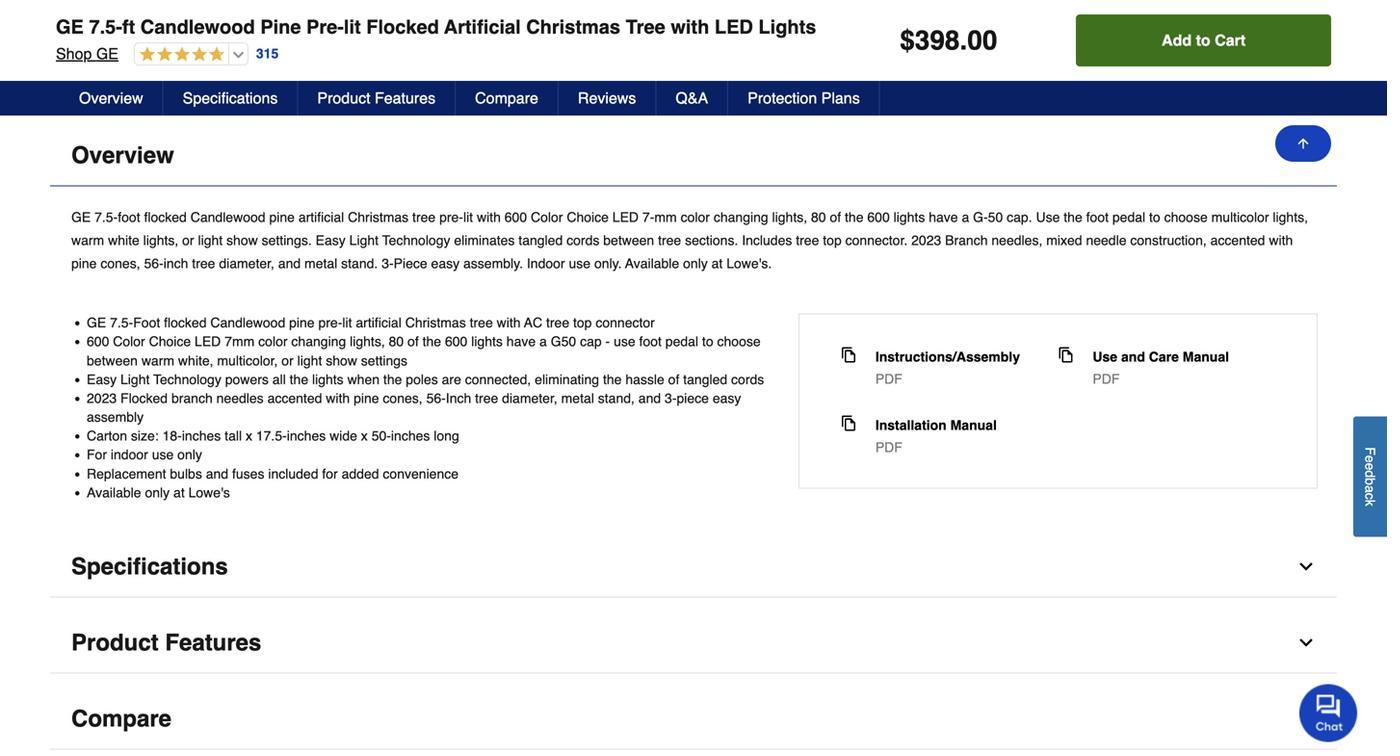 Task type: vqa. For each thing, say whether or not it's contained in the screenshot.
easy inside ge 7.5-foot flocked candlewood pine pre-lit artificial christmas tree with ac tree top connector 600 color choice led 7mm color changing lights, 80 of the 600 lights have a g50 cap - use foot pedal to choose between warm white, multicolor, or light show settings easy light technology powers all the lights when the poles are connected, eliminating the hassle of tangled cords 2023 flocked branch needles accented with pine cones, 56-inch tree diameter, metal stand, and 3-piece easy assembly carton size: 18-inches tall x 17.5-inches wide x 50-inches long for indoor use only replacement bulbs and fuses included for added convenience available only at lowe's
yes



Task type: describe. For each thing, give the bounding box(es) containing it.
the up poles
[[423, 334, 441, 349]]

$ for $ 398 .00
[[52, 31, 59, 45]]

7.5- for foot
[[110, 315, 133, 331]]

0 vertical spatial compare button
[[456, 81, 559, 116]]

light inside 'ge 7.5-foot flocked candlewood pine pre-lit artificial christmas tree with ac tree top connector 600 color choice led 7mm color changing lights, 80 of the 600 lights have a g50 cap - use foot pedal to choose between warm white, multicolor, or light show settings easy light technology powers all the lights when the poles are connected, eliminating the hassle of tangled cords 2023 flocked branch needles accented with pine cones, 56-inch tree diameter, metal stand, and 3-piece easy assembly carton size: 18-inches tall x 17.5-inches wide x 50-inches long for indoor use only replacement bulbs and fuses included for added convenience available only at lowe's'
[[297, 353, 322, 368]]

.99
[[591, 31, 606, 45]]

the up stand,
[[603, 372, 622, 387]]

multicolor,
[[217, 353, 278, 368]]

0 vertical spatial specifications button
[[163, 81, 298, 116]]

cones, inside 'ge 7.5-foot flocked candlewood pine pre-lit artificial christmas tree with ac tree top connector 600 color choice led 7mm color changing lights, 80 of the 600 lights have a g50 cap - use foot pedal to choose between warm white, multicolor, or light show settings easy light technology powers all the lights when the poles are connected, eliminating the hassle of tangled cords 2023 flocked branch needles accented with pine cones, 56-inch tree diameter, metal stand, and 3-piece easy assembly carton size: 18-inches tall x 17.5-inches wide x 50-inches long for indoor use only replacement bulbs and fuses included for added convenience available only at lowe's'
[[383, 391, 423, 406]]

when
[[347, 372, 380, 387]]

3- inside 'ge 7.5-foot flocked candlewood pine pre-lit artificial christmas tree with ac tree top connector 600 color choice led 7mm color changing lights, 80 of the 600 lights have a g50 cap - use foot pedal to choose between warm white, multicolor, or light show settings easy light technology powers all the lights when the poles are connected, eliminating the hassle of tangled cords 2023 flocked branch needles accented with pine cones, 56-inch tree diameter, metal stand, and 3-piece easy assembly carton size: 18-inches tall x 17.5-inches wide x 50-inches long for indoor use only replacement bulbs and fuses included for added convenience available only at lowe's'
[[665, 391, 677, 406]]

size:
[[131, 428, 159, 444]]

fuses
[[232, 466, 264, 482]]

tree up g50
[[546, 315, 570, 331]]

tall
[[225, 428, 242, 444]]

installation manual link
[[876, 416, 997, 435]]

80 inside ge 7.5-foot flocked candlewood pine artificial christmas tree pre-lit with 600 color choice led 7-mm color changing lights, 80 of the 600 lights have a g-50 cap. use the foot pedal to choose multicolor lights, warm white lights, or light show settings. easy light technology eliminates tangled cords between tree sections. includes tree top connector. 2023 branch needles, mixed needle construction, accented with pine cones, 56-inch tree diameter, and metal stand. 3-piece easy assembly. indoor use only. available only at lowe's.
[[811, 210, 826, 225]]

mm
[[655, 210, 677, 225]]

pre- inside ge 7.5-foot flocked candlewood pine artificial christmas tree pre-lit with 600 color choice led 7-mm color changing lights, 80 of the 600 lights have a g-50 cap. use the foot pedal to choose multicolor lights, warm white lights, or light show settings. easy light technology eliminates tangled cords between tree sections. includes tree top connector. 2023 branch needles, mixed needle construction, accented with pine cones, 56-inch tree diameter, and metal stand. 3-piece easy assembly. indoor use only. available only at lowe's.
[[439, 210, 463, 225]]

1 vertical spatial specifications button
[[50, 537, 1337, 598]]

of inside ge 7.5-foot flocked candlewood pine artificial christmas tree pre-lit with 600 color choice led 7-mm color changing lights, 80 of the 600 lights have a g-50 cap. use the foot pedal to choose multicolor lights, warm white lights, or light show settings. easy light technology eliminates tangled cords between tree sections. includes tree top connector. 2023 branch needles, mixed needle construction, accented with pine cones, 56-inch tree diameter, and metal stand. 3-piece easy assembly. indoor use only. available only at lowe's.
[[830, 210, 841, 225]]

pre- inside 'ge 7.5-foot flocked candlewood pine pre-lit artificial christmas tree with ac tree top connector 600 color choice led 7mm color changing lights, 80 of the 600 lights have a g50 cap - use foot pedal to choose between warm white, multicolor, or light show settings easy light technology powers all the lights when the poles are connected, eliminating the hassle of tangled cords 2023 flocked branch needles accented with pine cones, 56-inch tree diameter, metal stand, and 3-piece easy assembly carton size: 18-inches tall x 17.5-inches wide x 50-inches long for indoor use only replacement bulbs and fuses included for added convenience available only at lowe's'
[[318, 315, 342, 331]]

the up the mixed
[[1064, 210, 1083, 225]]

assembly.
[[463, 256, 523, 271]]

stand.
[[341, 256, 378, 271]]

use and care manual pdf
[[1093, 349, 1229, 387]]

ge 7.5-ft candlewood pine pre-lit flocked artificial christmas tree with led lights
[[56, 16, 816, 38]]

2 horizontal spatial led
[[715, 16, 753, 38]]

315
[[256, 46, 279, 61]]

with down when
[[326, 391, 350, 406]]

care
[[1149, 349, 1179, 365]]

top inside 'ge 7.5-foot flocked candlewood pine pre-lit artificial christmas tree with ac tree top connector 600 color choice led 7mm color changing lights, 80 of the 600 lights have a g50 cap - use foot pedal to choose between warm white, multicolor, or light show settings easy light technology powers all the lights when the poles are connected, eliminating the hassle of tangled cords 2023 flocked branch needles accented with pine cones, 56-inch tree diameter, metal stand, and 3-piece easy assembly carton size: 18-inches tall x 17.5-inches wide x 50-inches long for indoor use only replacement bulbs and fuses included for added convenience available only at lowe's'
[[573, 315, 592, 331]]

lit inside ge 7.5-foot flocked candlewood pine artificial christmas tree pre-lit with 600 color choice led 7-mm color changing lights, 80 of the 600 lights have a g-50 cap. use the foot pedal to choose multicolor lights, warm white lights, or light show settings. easy light technology eliminates tangled cords between tree sections. includes tree top connector. 2023 branch needles, mixed needle construction, accented with pine cones, 56-inch tree diameter, and metal stand. 3-piece easy assembly. indoor use only. available only at lowe's.
[[463, 210, 473, 225]]

needles
[[216, 391, 264, 406]]

lights inside ge 7.5-foot flocked candlewood pine artificial christmas tree pre-lit with 600 color choice led 7-mm color changing lights, 80 of the 600 lights have a g-50 cap. use the foot pedal to choose multicolor lights, warm white lights, or light show settings. easy light technology eliminates tangled cords between tree sections. includes tree top connector. 2023 branch needles, mixed needle construction, accented with pine cones, 56-inch tree diameter, and metal stand. 3-piece easy assembly. indoor use only. available only at lowe's.
[[894, 210, 925, 225]]

artificial inside 'ge 7.5-foot flocked candlewood pine pre-lit artificial christmas tree with ac tree top connector 600 color choice led 7mm color changing lights, 80 of the 600 lights have a g50 cap - use foot pedal to choose between warm white, multicolor, or light show settings easy light technology powers all the lights when the poles are connected, eliminating the hassle of tangled cords 2023 flocked branch needles accented with pine cones, 56-inch tree diameter, metal stand, and 3-piece easy assembly carton size: 18-inches tall x 17.5-inches wide x 50-inches long for indoor use only replacement bulbs and fuses included for added convenience available only at lowe's'
[[356, 315, 402, 331]]

flocked inside 'ge 7.5-foot flocked candlewood pine pre-lit artificial christmas tree with ac tree top connector 600 color choice led 7mm color changing lights, 80 of the 600 lights have a g50 cap - use foot pedal to choose between warm white, multicolor, or light show settings easy light technology powers all the lights when the poles are connected, eliminating the hassle of tangled cords 2023 flocked branch needles accented with pine cones, 56-inch tree diameter, metal stand, and 3-piece easy assembly carton size: 18-inches tall x 17.5-inches wide x 50-inches long for indoor use only replacement bulbs and fuses included for added convenience available only at lowe's'
[[120, 391, 168, 406]]

included
[[268, 466, 318, 482]]

or inside 'ge 7.5-foot flocked candlewood pine pre-lit artificial christmas tree with ac tree top connector 600 color choice led 7mm color changing lights, 80 of the 600 lights have a g50 cap - use foot pedal to choose between warm white, multicolor, or light show settings easy light technology powers all the lights when the poles are connected, eliminating the hassle of tangled cords 2023 flocked branch needles accented with pine cones, 56-inch tree diameter, metal stand, and 3-piece easy assembly carton size: 18-inches tall x 17.5-inches wide x 50-inches long for indoor use only replacement bulbs and fuses included for added convenience available only at lowe's'
[[282, 353, 294, 368]]

the right the "all"
[[290, 372, 308, 387]]

c
[[1363, 493, 1378, 500]]

.
[[960, 25, 968, 56]]

diameter, inside 'ge 7.5-foot flocked candlewood pine pre-lit artificial christmas tree with ac tree top connector 600 color choice led 7mm color changing lights, 80 of the 600 lights have a g50 cap - use foot pedal to choose between warm white, multicolor, or light show settings easy light technology powers all the lights when the poles are connected, eliminating the hassle of tangled cords 2023 flocked branch needles accented with pine cones, 56-inch tree diameter, metal stand, and 3-piece easy assembly carton size: 18-inches tall x 17.5-inches wide x 50-inches long for indoor use only replacement bulbs and fuses included for added convenience available only at lowe's'
[[502, 391, 558, 406]]

4.7 stars image
[[135, 46, 224, 64]]

1 horizontal spatial only
[[177, 447, 202, 463]]

.98
[[337, 31, 352, 45]]

foot
[[133, 315, 160, 331]]

0 vertical spatial overview button
[[60, 81, 163, 116]]

.00
[[96, 31, 113, 45]]

the up connector.
[[845, 210, 864, 225]]

ge for ge 7.5-ft candlewood pine pre-lit flocked artificial christmas tree with led lights
[[56, 16, 84, 38]]

instructions/assembly
[[876, 349, 1020, 365]]

k
[[1363, 500, 1378, 506]]

pdf inside 'instructions/assembly pdf'
[[876, 371, 903, 387]]

600 up connector.
[[867, 210, 890, 225]]

connector.
[[846, 233, 908, 248]]

installation manual pdf
[[876, 418, 997, 455]]

cap
[[580, 334, 602, 349]]

have inside 'ge 7.5-foot flocked candlewood pine pre-lit artificial christmas tree with ac tree top connector 600 color choice led 7mm color changing lights, 80 of the 600 lights have a g50 cap - use foot pedal to choose between warm white, multicolor, or light show settings easy light technology powers all the lights when the poles are connected, eliminating the hassle of tangled cords 2023 flocked branch needles accented with pine cones, 56-inch tree diameter, metal stand, and 3-piece easy assembly carton size: 18-inches tall x 17.5-inches wide x 50-inches long for indoor use only replacement bulbs and fuses included for added convenience available only at lowe's'
[[507, 334, 536, 349]]

pedal inside ge 7.5-foot flocked candlewood pine artificial christmas tree pre-lit with 600 color choice led 7-mm color changing lights, 80 of the 600 lights have a g-50 cap. use the foot pedal to choose multicolor lights, warm white lights, or light show settings. easy light technology eliminates tangled cords between tree sections. includes tree top connector. 2023 branch needles, mixed needle construction, accented with pine cones, 56-inch tree diameter, and metal stand. 3-piece easy assembly. indoor use only. available only at lowe's.
[[1113, 210, 1146, 225]]

1 horizontal spatial flocked
[[366, 16, 439, 38]]

tree down mm
[[658, 233, 681, 248]]

2 horizontal spatial use
[[614, 334, 636, 349]]

to inside 'ge 7.5-foot flocked candlewood pine pre-lit artificial christmas tree with ac tree top connector 600 color choice led 7mm color changing lights, 80 of the 600 lights have a g50 cap - use foot pedal to choose between warm white, multicolor, or light show settings easy light technology powers all the lights when the poles are connected, eliminating the hassle of tangled cords 2023 flocked branch needles accented with pine cones, 56-inch tree diameter, metal stand, and 3-piece easy assembly carton size: 18-inches tall x 17.5-inches wide x 50-inches long for indoor use only replacement bulbs and fuses included for added convenience available only at lowe's'
[[702, 334, 714, 349]]

ge for ge 7.5-foot flocked candlewood pine pre-lit artificial christmas tree with ac tree top connector 600 color choice led 7mm color changing lights, 80 of the 600 lights have a g50 cap - use foot pedal to choose between warm white, multicolor, or light show settings easy light technology powers all the lights when the poles are connected, eliminating the hassle of tangled cords 2023 flocked branch needles accented with pine cones, 56-inch tree diameter, metal stand, and 3-piece easy assembly carton size: 18-inches tall x 17.5-inches wide x 50-inches long for indoor use only replacement bulbs and fuses included for added convenience available only at lowe's
[[87, 315, 106, 331]]

1 vertical spatial compare
[[71, 706, 172, 732]]

accented inside ge 7.5-foot flocked candlewood pine artificial christmas tree pre-lit with 600 color choice led 7-mm color changing lights, 80 of the 600 lights have a g-50 cap. use the foot pedal to choose multicolor lights, warm white lights, or light show settings. easy light technology eliminates tangled cords between tree sections. includes tree top connector. 2023 branch needles, mixed needle construction, accented with pine cones, 56-inch tree diameter, and metal stand. 3-piece easy assembly. indoor use only. available only at lowe's.
[[1211, 233, 1265, 248]]

lights, right multicolor
[[1273, 210, 1308, 225]]

00
[[968, 25, 998, 56]]

poles
[[406, 372, 438, 387]]

all
[[272, 372, 286, 387]]

wide
[[330, 428, 357, 444]]

f e e d b a c k button
[[1354, 417, 1387, 537]]

$ for $
[[813, 31, 820, 45]]

candlewood for foot
[[191, 210, 266, 225]]

chat invite button image
[[1300, 684, 1358, 742]]

includes
[[742, 233, 792, 248]]

0 vertical spatial candlewood
[[140, 16, 255, 38]]

changing inside ge 7.5-foot flocked candlewood pine artificial christmas tree pre-lit with 600 color choice led 7-mm color changing lights, 80 of the 600 lights have a g-50 cap. use the foot pedal to choose multicolor lights, warm white lights, or light show settings. easy light technology eliminates tangled cords between tree sections. includes tree top connector. 2023 branch needles, mixed needle construction, accented with pine cones, 56-inch tree diameter, and metal stand. 3-piece easy assembly. indoor use only. available only at lowe's.
[[714, 210, 769, 225]]

$ for $ 398 . 00
[[900, 25, 915, 56]]

add
[[1162, 31, 1192, 49]]

artificial
[[444, 16, 521, 38]]

lowe's
[[188, 485, 230, 500]]

0 horizontal spatial lights
[[312, 372, 344, 387]]

1 horizontal spatial lights
[[471, 334, 503, 349]]

lights, inside 'ge 7.5-foot flocked candlewood pine pre-lit artificial christmas tree with ac tree top connector 600 color choice led 7mm color changing lights, 80 of the 600 lights have a g50 cap - use foot pedal to choose between warm white, multicolor, or light show settings easy light technology powers all the lights when the poles are connected, eliminating the hassle of tangled cords 2023 flocked branch needles accented with pine cones, 56-inch tree diameter, metal stand, and 3-piece easy assembly carton size: 18-inches tall x 17.5-inches wide x 50-inches long for indoor use only replacement bulbs and fuses included for added convenience available only at lowe's'
[[350, 334, 385, 349]]

shop ge
[[56, 45, 118, 63]]

0 vertical spatial lit
[[344, 16, 361, 38]]

2 inches from the left
[[287, 428, 326, 444]]

light inside 'ge 7.5-foot flocked candlewood pine pre-lit artificial christmas tree with ac tree top connector 600 color choice led 7mm color changing lights, 80 of the 600 lights have a g50 cap - use foot pedal to choose between warm white, multicolor, or light show settings easy light technology powers all the lights when the poles are connected, eliminating the hassle of tangled cords 2023 flocked branch needles accented with pine cones, 56-inch tree diameter, metal stand, and 3-piece easy assembly carton size: 18-inches tall x 17.5-inches wide x 50-inches long for indoor use only replacement bulbs and fuses included for added convenience available only at lowe's'
[[120, 372, 150, 387]]

and up lowe's
[[206, 466, 228, 482]]

for
[[87, 447, 107, 463]]

56- inside 'ge 7.5-foot flocked candlewood pine pre-lit artificial christmas tree with ac tree top connector 600 color choice led 7mm color changing lights, 80 of the 600 lights have a g50 cap - use foot pedal to choose between warm white, multicolor, or light show settings easy light technology powers all the lights when the poles are connected, eliminating the hassle of tangled cords 2023 flocked branch needles accented with pine cones, 56-inch tree diameter, metal stand, and 3-piece easy assembly carton size: 18-inches tall x 17.5-inches wide x 50-inches long for indoor use only replacement bulbs and fuses included for added convenience available only at lowe's'
[[426, 391, 446, 406]]

80 inside 'ge 7.5-foot flocked candlewood pine pre-lit artificial christmas tree with ac tree top connector 600 color choice led 7mm color changing lights, 80 of the 600 lights have a g50 cap - use foot pedal to choose between warm white, multicolor, or light show settings easy light technology powers all the lights when the poles are connected, eliminating the hassle of tangled cords 2023 flocked branch needles accented with pine cones, 56-inch tree diameter, metal stand, and 3-piece easy assembly carton size: 18-inches tall x 17.5-inches wide x 50-inches long for indoor use only replacement bulbs and fuses included for added convenience available only at lowe's'
[[389, 334, 404, 349]]

easy inside 'ge 7.5-foot flocked candlewood pine pre-lit artificial christmas tree with ac tree top connector 600 color choice led 7mm color changing lights, 80 of the 600 lights have a g50 cap - use foot pedal to choose between warm white, multicolor, or light show settings easy light technology powers all the lights when the poles are connected, eliminating the hassle of tangled cords 2023 flocked branch needles accented with pine cones, 56-inch tree diameter, metal stand, and 3-piece easy assembly carton size: 18-inches tall x 17.5-inches wide x 50-inches long for indoor use only replacement bulbs and fuses included for added convenience available only at lowe's'
[[713, 391, 741, 406]]

have inside ge 7.5-foot flocked candlewood pine artificial christmas tree pre-lit with 600 color choice led 7-mm color changing lights, 80 of the 600 lights have a g-50 cap. use the foot pedal to choose multicolor lights, warm white lights, or light show settings. easy light technology eliminates tangled cords between tree sections. includes tree top connector. 2023 branch needles, mixed needle construction, accented with pine cones, 56-inch tree diameter, and metal stand. 3-piece easy assembly. indoor use only. available only at lowe's.
[[929, 210, 958, 225]]

only inside ge 7.5-foot flocked candlewood pine artificial christmas tree pre-lit with 600 color choice led 7-mm color changing lights, 80 of the 600 lights have a g-50 cap. use the foot pedal to choose multicolor lights, warm white lights, or light show settings. easy light technology eliminates tangled cords between tree sections. includes tree top connector. 2023 branch needles, mixed needle construction, accented with pine cones, 56-inch tree diameter, and metal stand. 3-piece easy assembly. indoor use only. available only at lowe's.
[[683, 256, 708, 271]]

3- inside ge 7.5-foot flocked candlewood pine artificial christmas tree pre-lit with 600 color choice led 7-mm color changing lights, 80 of the 600 lights have a g-50 cap. use the foot pedal to choose multicolor lights, warm white lights, or light show settings. easy light technology eliminates tangled cords between tree sections. includes tree top connector. 2023 branch needles, mixed needle construction, accented with pine cones, 56-inch tree diameter, and metal stand. 3-piece easy assembly. indoor use only. available only at lowe's.
[[382, 256, 394, 271]]

show inside ge 7.5-foot flocked candlewood pine artificial christmas tree pre-lit with 600 color choice led 7-mm color changing lights, 80 of the 600 lights have a g-50 cap. use the foot pedal to choose multicolor lights, warm white lights, or light show settings. easy light technology eliminates tangled cords between tree sections. includes tree top connector. 2023 branch needles, mixed needle construction, accented with pine cones, 56-inch tree diameter, and metal stand. 3-piece easy assembly. indoor use only. available only at lowe's.
[[226, 233, 258, 248]]

g50
[[551, 334, 576, 349]]

tangled inside 'ge 7.5-foot flocked candlewood pine pre-lit artificial christmas tree with ac tree top connector 600 color choice led 7mm color changing lights, 80 of the 600 lights have a g50 cap - use foot pedal to choose between warm white, multicolor, or light show settings easy light technology powers all the lights when the poles are connected, eliminating the hassle of tangled cords 2023 flocked branch needles accented with pine cones, 56-inch tree diameter, metal stand, and 3-piece easy assembly carton size: 18-inches tall x 17.5-inches wide x 50-inches long for indoor use only replacement bulbs and fuses included for added convenience available only at lowe's'
[[683, 372, 728, 387]]

indoor
[[111, 447, 148, 463]]

chevron up image
[[1297, 146, 1316, 165]]

39
[[312, 28, 337, 56]]

are
[[442, 372, 461, 387]]

foot inside 'ge 7.5-foot flocked candlewood pine pre-lit artificial christmas tree with ac tree top connector 600 color choice led 7mm color changing lights, 80 of the 600 lights have a g50 cap - use foot pedal to choose between warm white, multicolor, or light show settings easy light technology powers all the lights when the poles are connected, eliminating the hassle of tangled cords 2023 flocked branch needles accented with pine cones, 56-inch tree diameter, metal stand, and 3-piece easy assembly carton size: 18-inches tall x 17.5-inches wide x 50-inches long for indoor use only replacement bulbs and fuses included for added convenience available only at lowe's'
[[639, 334, 662, 349]]

17.5-
[[256, 428, 287, 444]]

7-
[[643, 210, 655, 225]]

convenience
[[383, 466, 459, 482]]

instructions/assembly pdf
[[876, 349, 1020, 387]]

eliminating
[[535, 372, 599, 387]]

0 horizontal spatial foot
[[118, 210, 140, 225]]

tangled inside ge 7.5-foot flocked candlewood pine artificial christmas tree pre-lit with 600 color choice led 7-mm color changing lights, 80 of the 600 lights have a g-50 cap. use the foot pedal to choose multicolor lights, warm white lights, or light show settings. easy light technology eliminates tangled cords between tree sections. includes tree top connector. 2023 branch needles, mixed needle construction, accented with pine cones, 56-inch tree diameter, and metal stand. 3-piece easy assembly. indoor use only. available only at lowe's.
[[519, 233, 563, 248]]

use and care manual link
[[1093, 347, 1229, 367]]

inch
[[164, 256, 188, 271]]

color inside 'ge 7.5-foot flocked candlewood pine pre-lit artificial christmas tree with ac tree top connector 600 color choice led 7mm color changing lights, 80 of the 600 lights have a g50 cap - use foot pedal to choose between warm white, multicolor, or light show settings easy light technology powers all the lights when the poles are connected, eliminating the hassle of tangled cords 2023 flocked branch needles accented with pine cones, 56-inch tree diameter, metal stand, and 3-piece easy assembly carton size: 18-inches tall x 17.5-inches wide x 50-inches long for indoor use only replacement bulbs and fuses included for added convenience available only at lowe's'
[[258, 334, 288, 349]]

tree up piece
[[412, 210, 436, 225]]

protection plans button
[[729, 81, 880, 116]]

tree left ac
[[470, 315, 493, 331]]

0 vertical spatial product features button
[[298, 81, 456, 116]]

$ link
[[813, 0, 1022, 83]]

powers
[[225, 372, 269, 387]]

2 x from the left
[[361, 428, 368, 444]]

1 vertical spatial compare button
[[50, 689, 1337, 750]]

f e e d b a c k
[[1363, 447, 1378, 506]]

document image for use
[[1058, 347, 1074, 363]]

q&a
[[676, 89, 708, 107]]

7.5- for foot
[[95, 210, 118, 225]]

manual inside use and care manual pdf
[[1183, 349, 1229, 365]]

$ 398 . 00
[[900, 25, 998, 56]]

b
[[1363, 478, 1378, 485]]

technology inside ge 7.5-foot flocked candlewood pine artificial christmas tree pre-lit with 600 color choice led 7-mm color changing lights, 80 of the 600 lights have a g-50 cap. use the foot pedal to choose multicolor lights, warm white lights, or light show settings. easy light technology eliminates tangled cords between tree sections. includes tree top connector. 2023 branch needles, mixed needle construction, accented with pine cones, 56-inch tree diameter, and metal stand. 3-piece easy assembly. indoor use only. available only at lowe's.
[[382, 233, 450, 248]]

tree right inch at the left top
[[192, 256, 215, 271]]

shop
[[56, 45, 92, 63]]

stand,
[[598, 391, 635, 406]]

tree
[[626, 16, 666, 38]]

settings.
[[262, 233, 312, 248]]

easy inside 'ge 7.5-foot flocked candlewood pine pre-lit artificial christmas tree with ac tree top connector 600 color choice led 7mm color changing lights, 80 of the 600 lights have a g50 cap - use foot pedal to choose between warm white, multicolor, or light show settings easy light technology powers all the lights when the poles are connected, eliminating the hassle of tangled cords 2023 flocked branch needles accented with pine cones, 56-inch tree diameter, metal stand, and 3-piece easy assembly carton size: 18-inches tall x 17.5-inches wide x 50-inches long for indoor use only replacement bulbs and fuses included for added convenience available only at lowe's'
[[87, 372, 117, 387]]

2 vertical spatial of
[[668, 372, 680, 387]]

overview for the topmost overview button
[[79, 89, 143, 107]]

diameter, inside ge 7.5-foot flocked candlewood pine artificial christmas tree pre-lit with 600 color choice led 7-mm color changing lights, 80 of the 600 lights have a g-50 cap. use the foot pedal to choose multicolor lights, warm white lights, or light show settings. easy light technology eliminates tangled cords between tree sections. includes tree top connector. 2023 branch needles, mixed needle construction, accented with pine cones, 56-inch tree diameter, and metal stand. 3-piece easy assembly. indoor use only. available only at lowe's.
[[219, 256, 275, 271]]

document image for installation
[[841, 416, 856, 431]]

chevron down image
[[1297, 633, 1316, 653]]

choice inside ge 7.5-foot flocked candlewood pine artificial christmas tree pre-lit with 600 color choice led 7-mm color changing lights, 80 of the 600 lights have a g-50 cap. use the foot pedal to choose multicolor lights, warm white lights, or light show settings. easy light technology eliminates tangled cords between tree sections. includes tree top connector. 2023 branch needles, mixed needle construction, accented with pine cones, 56-inch tree diameter, and metal stand. 3-piece easy assembly. indoor use only. available only at lowe's.
[[567, 210, 609, 225]]

2 e from the top
[[1363, 463, 1378, 470]]

instructions/assembly link
[[876, 347, 1020, 367]]

tree right includes
[[796, 233, 819, 248]]

add to cart
[[1162, 31, 1246, 49]]

the down settings
[[383, 372, 402, 387]]

show inside 'ge 7.5-foot flocked candlewood pine pre-lit artificial christmas tree with ac tree top connector 600 color choice led 7mm color changing lights, 80 of the 600 lights have a g50 cap - use foot pedal to choose between warm white, multicolor, or light show settings easy light technology powers all the lights when the poles are connected, eliminating the hassle of tangled cords 2023 flocked branch needles accented with pine cones, 56-inch tree diameter, metal stand, and 3-piece easy assembly carton size: 18-inches tall x 17.5-inches wide x 50-inches long for indoor use only replacement bulbs and fuses included for added convenience available only at lowe's'
[[326, 353, 357, 368]]

warm inside 'ge 7.5-foot flocked candlewood pine pre-lit artificial christmas tree with ac tree top connector 600 color choice led 7mm color changing lights, 80 of the 600 lights have a g50 cap - use foot pedal to choose between warm white, multicolor, or light show settings easy light technology powers all the lights when the poles are connected, eliminating the hassle of tangled cords 2023 flocked branch needles accented with pine cones, 56-inch tree diameter, metal stand, and 3-piece easy assembly carton size: 18-inches tall x 17.5-inches wide x 50-inches long for indoor use only replacement bulbs and fuses included for added convenience available only at lowe's'
[[141, 353, 174, 368]]

at inside 'ge 7.5-foot flocked candlewood pine pre-lit artificial christmas tree with ac tree top connector 600 color choice led 7mm color changing lights, 80 of the 600 lights have a g50 cap - use foot pedal to choose between warm white, multicolor, or light show settings easy light technology powers all the lights when the poles are connected, eliminating the hassle of tangled cords 2023 flocked branch needles accented with pine cones, 56-inch tree diameter, metal stand, and 3-piece easy assembly carton size: 18-inches tall x 17.5-inches wide x 50-inches long for indoor use only replacement bulbs and fuses included for added convenience available only at lowe's'
[[173, 485, 185, 500]]

reviews button
[[559, 81, 656, 116]]

and inside ge 7.5-foot flocked candlewood pine artificial christmas tree pre-lit with 600 color choice led 7-mm color changing lights, 80 of the 600 lights have a g-50 cap. use the foot pedal to choose multicolor lights, warm white lights, or light show settings. easy light technology eliminates tangled cords between tree sections. includes tree top connector. 2023 branch needles, mixed needle construction, accented with pine cones, 56-inch tree diameter, and metal stand. 3-piece easy assembly. indoor use only. available only at lowe's.
[[278, 256, 301, 271]]

installation
[[876, 418, 947, 433]]

f
[[1363, 447, 1378, 455]]

for
[[322, 466, 338, 482]]

product for "product features" button to the top
[[317, 89, 370, 107]]

600 up are
[[445, 334, 468, 349]]

7.5- for ft
[[89, 16, 122, 38]]

0 horizontal spatial use
[[152, 447, 174, 463]]

3 inches from the left
[[391, 428, 430, 444]]

piece
[[394, 256, 427, 271]]

with for ge 7.5-foot flocked candlewood pine pre-lit artificial christmas tree with ac tree top connector 600 color choice led 7mm color changing lights, 80 of the 600 lights have a g50 cap - use foot pedal to choose between warm white, multicolor, or light show settings easy light technology powers all the lights when the poles are connected, eliminating the hassle of tangled cords 2023 flocked branch needles accented with pine cones, 56-inch tree diameter, metal stand, and 3-piece easy assembly carton size: 18-inches tall x 17.5-inches wide x 50-inches long for indoor use only replacement bulbs and fuses included for added convenience available only at lowe's
[[497, 315, 521, 331]]

a inside 'ge 7.5-foot flocked candlewood pine pre-lit artificial christmas tree with ac tree top connector 600 color choice led 7mm color changing lights, 80 of the 600 lights have a g50 cap - use foot pedal to choose between warm white, multicolor, or light show settings easy light technology powers all the lights when the poles are connected, eliminating the hassle of tangled cords 2023 flocked branch needles accented with pine cones, 56-inch tree diameter, metal stand, and 3-piece easy assembly carton size: 18-inches tall x 17.5-inches wide x 50-inches long for indoor use only replacement bulbs and fuses included for added convenience available only at lowe's'
[[540, 334, 547, 349]]

$ for $ 39 .98
[[306, 31, 312, 45]]

carton
[[87, 428, 127, 444]]

-
[[606, 334, 610, 349]]

protection plans
[[748, 89, 860, 107]]

0 vertical spatial compare
[[475, 89, 539, 107]]

1 vertical spatial overview button
[[50, 126, 1337, 186]]

1 vertical spatial specifications
[[71, 554, 228, 580]]

and inside use and care manual pdf
[[1121, 349, 1145, 365]]

choose inside ge 7.5-foot flocked candlewood pine artificial christmas tree pre-lit with 600 color choice led 7-mm color changing lights, 80 of the 600 lights have a g-50 cap. use the foot pedal to choose multicolor lights, warm white lights, or light show settings. easy light technology eliminates tangled cords between tree sections. includes tree top connector. 2023 branch needles, mixed needle construction, accented with pine cones, 56-inch tree diameter, and metal stand. 3-piece easy assembly. indoor use only. available only at lowe's.
[[1164, 210, 1208, 225]]

2 horizontal spatial foot
[[1086, 210, 1109, 225]]

branch
[[945, 233, 988, 248]]

needle
[[1086, 233, 1127, 248]]

settings
[[361, 353, 408, 368]]



Task type: locate. For each thing, give the bounding box(es) containing it.
use inside use and care manual pdf
[[1093, 349, 1118, 365]]

1 horizontal spatial foot
[[639, 334, 662, 349]]

0 horizontal spatial 2023
[[87, 391, 117, 406]]

398 for .
[[915, 25, 960, 56]]

2 horizontal spatial only
[[683, 256, 708, 271]]

use down 18-
[[152, 447, 174, 463]]

inches left the long
[[391, 428, 430, 444]]

multicolor
[[1212, 210, 1269, 225]]

manual right care
[[1183, 349, 1229, 365]]

0 horizontal spatial choose
[[717, 334, 761, 349]]

1 horizontal spatial 2023
[[912, 233, 942, 248]]

1 vertical spatial led
[[613, 210, 639, 225]]

to inside add to cart button
[[1196, 31, 1211, 49]]

1 vertical spatial 7.5-
[[95, 210, 118, 225]]

available inside ge 7.5-foot flocked candlewood pine artificial christmas tree pre-lit with 600 color choice led 7-mm color changing lights, 80 of the 600 lights have a g-50 cap. use the foot pedal to choose multicolor lights, warm white lights, or light show settings. easy light technology eliminates tangled cords between tree sections. includes tree top connector. 2023 branch needles, mixed needle construction, accented with pine cones, 56-inch tree diameter, and metal stand. 3-piece easy assembly. indoor use only. available only at lowe's.
[[625, 256, 679, 271]]

between
[[603, 233, 654, 248], [87, 353, 138, 368]]

$ 39 .98
[[306, 28, 352, 56]]

light inside ge 7.5-foot flocked candlewood pine artificial christmas tree pre-lit with 600 color choice led 7-mm color changing lights, 80 of the 600 lights have a g-50 cap. use the foot pedal to choose multicolor lights, warm white lights, or light show settings. easy light technology eliminates tangled cords between tree sections. includes tree top connector. 2023 branch needles, mixed needle construction, accented with pine cones, 56-inch tree diameter, and metal stand. 3-piece easy assembly. indoor use only. available only at lowe's.
[[198, 233, 223, 248]]

$ right pine
[[306, 31, 312, 45]]

x right tall
[[246, 428, 252, 444]]

to inside ge 7.5-foot flocked candlewood pine artificial christmas tree pre-lit with 600 color choice led 7-mm color changing lights, 80 of the 600 lights have a g-50 cap. use the foot pedal to choose multicolor lights, warm white lights, or light show settings. easy light technology eliminates tangled cords between tree sections. includes tree top connector. 2023 branch needles, mixed needle construction, accented with pine cones, 56-inch tree diameter, and metal stand. 3-piece easy assembly. indoor use only. available only at lowe's.
[[1149, 210, 1161, 225]]

0 horizontal spatial 3-
[[382, 256, 394, 271]]

a inside ge 7.5-foot flocked candlewood pine artificial christmas tree pre-lit with 600 color choice led 7-mm color changing lights, 80 of the 600 lights have a g-50 cap. use the foot pedal to choose multicolor lights, warm white lights, or light show settings. easy light technology eliminates tangled cords between tree sections. includes tree top connector. 2023 branch needles, mixed needle construction, accented with pine cones, 56-inch tree diameter, and metal stand. 3-piece easy assembly. indoor use only. available only at lowe's.
[[962, 210, 969, 225]]

cones,
[[101, 256, 140, 271], [383, 391, 423, 406]]

1 vertical spatial color
[[113, 334, 145, 349]]

$ 99 .99
[[559, 28, 606, 56]]

use inside ge 7.5-foot flocked candlewood pine artificial christmas tree pre-lit with 600 color choice led 7-mm color changing lights, 80 of the 600 lights have a g-50 cap. use the foot pedal to choose multicolor lights, warm white lights, or light show settings. easy light technology eliminates tangled cords between tree sections. includes tree top connector. 2023 branch needles, mixed needle construction, accented with pine cones, 56-inch tree diameter, and metal stand. 3-piece easy assembly. indoor use only. available only at lowe's.
[[569, 256, 591, 271]]

lights, up includes
[[772, 210, 808, 225]]

1 horizontal spatial show
[[326, 353, 357, 368]]

and down settings. on the top left
[[278, 256, 301, 271]]

document image left use and care manual link
[[1058, 347, 1074, 363]]

1 vertical spatial 2023
[[87, 391, 117, 406]]

arrow up image
[[1296, 136, 1311, 151]]

available inside 'ge 7.5-foot flocked candlewood pine pre-lit artificial christmas tree with ac tree top connector 600 color choice led 7mm color changing lights, 80 of the 600 lights have a g50 cap - use foot pedal to choose between warm white, multicolor, or light show settings easy light technology powers all the lights when the poles are connected, eliminating the hassle of tangled cords 2023 flocked branch needles accented with pine cones, 56-inch tree diameter, metal stand, and 3-piece easy assembly carton size: 18-inches tall x 17.5-inches wide x 50-inches long for indoor use only replacement bulbs and fuses included for added convenience available only at lowe's'
[[87, 485, 141, 500]]

$ inside $ 398 .00
[[52, 31, 59, 45]]

candlewood
[[140, 16, 255, 38], [191, 210, 266, 225], [210, 315, 285, 331]]

0 horizontal spatial color
[[113, 334, 145, 349]]

a inside f e e d b a c k button
[[1363, 485, 1378, 493]]

inches
[[182, 428, 221, 444], [287, 428, 326, 444], [391, 428, 430, 444]]

artificial up settings. on the top left
[[298, 210, 344, 225]]

light left settings. on the top left
[[198, 233, 223, 248]]

1 vertical spatial choose
[[717, 334, 761, 349]]

foot up needle
[[1086, 210, 1109, 225]]

changing inside 'ge 7.5-foot flocked candlewood pine pre-lit artificial christmas tree with ac tree top connector 600 color choice led 7mm color changing lights, 80 of the 600 lights have a g50 cap - use foot pedal to choose between warm white, multicolor, or light show settings easy light technology powers all the lights when the poles are connected, eliminating the hassle of tangled cords 2023 flocked branch needles accented with pine cones, 56-inch tree diameter, metal stand, and 3-piece easy assembly carton size: 18-inches tall x 17.5-inches wide x 50-inches long for indoor use only replacement bulbs and fuses included for added convenience available only at lowe's'
[[291, 334, 346, 349]]

1 vertical spatial between
[[87, 353, 138, 368]]

1 horizontal spatial product features
[[317, 89, 436, 107]]

easy inside ge 7.5-foot flocked candlewood pine artificial christmas tree pre-lit with 600 color choice led 7-mm color changing lights, 80 of the 600 lights have a g-50 cap. use the foot pedal to choose multicolor lights, warm white lights, or light show settings. easy light technology eliminates tangled cords between tree sections. includes tree top connector. 2023 branch needles, mixed needle construction, accented with pine cones, 56-inch tree diameter, and metal stand. 3-piece easy assembly. indoor use only. available only at lowe's.
[[431, 256, 460, 271]]

0 horizontal spatial pre-
[[318, 315, 342, 331]]

candlewood for foot
[[210, 315, 285, 331]]

available right only.
[[625, 256, 679, 271]]

chevron down image up chevron down image
[[1297, 557, 1316, 577]]

light right multicolor,
[[297, 353, 322, 368]]

1 vertical spatial lights
[[471, 334, 503, 349]]

inches left tall
[[182, 428, 221, 444]]

1 inches from the left
[[182, 428, 221, 444]]

1 vertical spatial product features button
[[50, 613, 1337, 674]]

1 e from the top
[[1363, 455, 1378, 463]]

document image
[[841, 347, 856, 363]]

manual right installation on the right bottom
[[951, 418, 997, 433]]

features for "product features" button to the top
[[375, 89, 436, 107]]

metal left stand.
[[305, 256, 337, 271]]

candlewood inside ge 7.5-foot flocked candlewood pine artificial christmas tree pre-lit with 600 color choice led 7-mm color changing lights, 80 of the 600 lights have a g-50 cap. use the foot pedal to choose multicolor lights, warm white lights, or light show settings. easy light technology eliminates tangled cords between tree sections. includes tree top connector. 2023 branch needles, mixed needle construction, accented with pine cones, 56-inch tree diameter, and metal stand. 3-piece easy assembly. indoor use only. available only at lowe's.
[[191, 210, 266, 225]]

metal inside 'ge 7.5-foot flocked candlewood pine pre-lit artificial christmas tree with ac tree top connector 600 color choice led 7mm color changing lights, 80 of the 600 lights have a g50 cap - use foot pedal to choose between warm white, multicolor, or light show settings easy light technology powers all the lights when the poles are connected, eliminating the hassle of tangled cords 2023 flocked branch needles accented with pine cones, 56-inch tree diameter, metal stand, and 3-piece easy assembly carton size: 18-inches tall x 17.5-inches wide x 50-inches long for indoor use only replacement bulbs and fuses included for added convenience available only at lowe's'
[[561, 391, 594, 406]]

1 horizontal spatial 80
[[811, 210, 826, 225]]

1 vertical spatial choice
[[149, 334, 191, 349]]

0 vertical spatial 2023
[[912, 233, 942, 248]]

tree down connected,
[[475, 391, 498, 406]]

1 horizontal spatial color
[[681, 210, 710, 225]]

flocked inside ge 7.5-foot flocked candlewood pine artificial christmas tree pre-lit with 600 color choice led 7-mm color changing lights, 80 of the 600 lights have a g-50 cap. use the foot pedal to choose multicolor lights, warm white lights, or light show settings. easy light technology eliminates tangled cords between tree sections. includes tree top connector. 2023 branch needles, mixed needle construction, accented with pine cones, 56-inch tree diameter, and metal stand. 3-piece easy assembly. indoor use only. available only at lowe's.
[[144, 210, 187, 225]]

color inside ge 7.5-foot flocked candlewood pine artificial christmas tree pre-lit with 600 color choice led 7-mm color changing lights, 80 of the 600 lights have a g-50 cap. use the foot pedal to choose multicolor lights, warm white lights, or light show settings. easy light technology eliminates tangled cords between tree sections. includes tree top connector. 2023 branch needles, mixed needle construction, accented with pine cones, 56-inch tree diameter, and metal stand. 3-piece easy assembly. indoor use only. available only at lowe's.
[[531, 210, 563, 225]]

0 horizontal spatial light
[[120, 372, 150, 387]]

1 vertical spatial pre-
[[318, 315, 342, 331]]

features
[[375, 89, 436, 107], [165, 630, 261, 656]]

0 vertical spatial use
[[1036, 210, 1060, 225]]

with for ge 7.5-ft candlewood pine pre-lit flocked artificial christmas tree with led lights
[[671, 16, 709, 38]]

lights, up settings
[[350, 334, 385, 349]]

$ left .
[[900, 25, 915, 56]]

lights up connector.
[[894, 210, 925, 225]]

0 vertical spatial 80
[[811, 210, 826, 225]]

pedal inside 'ge 7.5-foot flocked candlewood pine pre-lit artificial christmas tree with ac tree top connector 600 color choice led 7mm color changing lights, 80 of the 600 lights have a g50 cap - use foot pedal to choose between warm white, multicolor, or light show settings easy light technology powers all the lights when the poles are connected, eliminating the hassle of tangled cords 2023 flocked branch needles accented with pine cones, 56-inch tree diameter, metal stand, and 3-piece easy assembly carton size: 18-inches tall x 17.5-inches wide x 50-inches long for indoor use only replacement bulbs and fuses included for added convenience available only at lowe's'
[[666, 334, 699, 349]]

0 horizontal spatial manual
[[951, 418, 997, 433]]

99
[[566, 28, 591, 56]]

inch
[[446, 391, 471, 406]]

1 horizontal spatial metal
[[561, 391, 594, 406]]

0 vertical spatial between
[[603, 233, 654, 248]]

lights left when
[[312, 372, 344, 387]]

pedal up 'piece' on the bottom of page
[[666, 334, 699, 349]]

$ 398 .00
[[52, 28, 113, 56]]

foot up white
[[118, 210, 140, 225]]

2 chevron down image from the top
[[1297, 710, 1316, 729]]

specifications down lowe's
[[71, 554, 228, 580]]

7.5- inside 'ge 7.5-foot flocked candlewood pine pre-lit artificial christmas tree with ac tree top connector 600 color choice led 7mm color changing lights, 80 of the 600 lights have a g50 cap - use foot pedal to choose between warm white, multicolor, or light show settings easy light technology powers all the lights when the poles are connected, eliminating the hassle of tangled cords 2023 flocked branch needles accented with pine cones, 56-inch tree diameter, metal stand, and 3-piece easy assembly carton size: 18-inches tall x 17.5-inches wide x 50-inches long for indoor use only replacement bulbs and fuses included for added convenience available only at lowe's'
[[110, 315, 133, 331]]

lights,
[[772, 210, 808, 225], [1273, 210, 1308, 225], [143, 233, 178, 248], [350, 334, 385, 349]]

light up stand.
[[349, 233, 379, 248]]

metal down 'eliminating'
[[561, 391, 594, 406]]

3- right stand,
[[665, 391, 677, 406]]

only
[[683, 256, 708, 271], [177, 447, 202, 463], [145, 485, 170, 500]]

and left care
[[1121, 349, 1145, 365]]

18-
[[162, 428, 182, 444]]

technology
[[382, 233, 450, 248], [153, 372, 221, 387]]

only down sections.
[[683, 256, 708, 271]]

flocked inside 'ge 7.5-foot flocked candlewood pine pre-lit artificial christmas tree with ac tree top connector 600 color choice led 7mm color changing lights, 80 of the 600 lights have a g50 cap - use foot pedal to choose between warm white, multicolor, or light show settings easy light technology powers all the lights when the poles are connected, eliminating the hassle of tangled cords 2023 flocked branch needles accented with pine cones, 56-inch tree diameter, metal stand, and 3-piece easy assembly carton size: 18-inches tall x 17.5-inches wide x 50-inches long for indoor use only replacement bulbs and fuses included for added convenience available only at lowe's'
[[164, 315, 207, 331]]

or inside ge 7.5-foot flocked candlewood pine artificial christmas tree pre-lit with 600 color choice led 7-mm color changing lights, 80 of the 600 lights have a g-50 cap. use the foot pedal to choose multicolor lights, warm white lights, or light show settings. easy light technology eliminates tangled cords between tree sections. includes tree top connector. 2023 branch needles, mixed needle construction, accented with pine cones, 56-inch tree diameter, and metal stand. 3-piece easy assembly. indoor use only. available only at lowe's.
[[182, 233, 194, 248]]

reviews
[[578, 89, 636, 107]]

overview button down shop ge
[[60, 81, 163, 116]]

lit right "39"
[[344, 16, 361, 38]]

7.5- up white
[[95, 210, 118, 225]]

2 horizontal spatial inches
[[391, 428, 430, 444]]

at inside ge 7.5-foot flocked candlewood pine artificial christmas tree pre-lit with 600 color choice led 7-mm color changing lights, 80 of the 600 lights have a g-50 cap. use the foot pedal to choose multicolor lights, warm white lights, or light show settings. easy light technology eliminates tangled cords between tree sections. includes tree top connector. 2023 branch needles, mixed needle construction, accented with pine cones, 56-inch tree diameter, and metal stand. 3-piece easy assembly. indoor use only. available only at lowe's.
[[712, 256, 723, 271]]

1 horizontal spatial x
[[361, 428, 368, 444]]

indoor
[[527, 256, 565, 271]]

branch
[[171, 391, 213, 406]]

1 horizontal spatial technology
[[382, 233, 450, 248]]

product for "product features" button to the bottom
[[71, 630, 159, 656]]

600 up eliminates
[[505, 210, 527, 225]]

sections.
[[685, 233, 738, 248]]

1 horizontal spatial choose
[[1164, 210, 1208, 225]]

only up bulbs in the left of the page
[[177, 447, 202, 463]]

have up branch
[[929, 210, 958, 225]]

2023 inside ge 7.5-foot flocked candlewood pine artificial christmas tree pre-lit with 600 color choice led 7-mm color changing lights, 80 of the 600 lights have a g-50 cap. use the foot pedal to choose multicolor lights, warm white lights, or light show settings. easy light technology eliminates tangled cords between tree sections. includes tree top connector. 2023 branch needles, mixed needle construction, accented with pine cones, 56-inch tree diameter, and metal stand. 3-piece easy assembly. indoor use only. available only at lowe's.
[[912, 233, 942, 248]]

christmas inside 'ge 7.5-foot flocked candlewood pine pre-lit artificial christmas tree with ac tree top connector 600 color choice led 7mm color changing lights, 80 of the 600 lights have a g50 cap - use foot pedal to choose between warm white, multicolor, or light show settings easy light technology powers all the lights when the poles are connected, eliminating the hassle of tangled cords 2023 flocked branch needles accented with pine cones, 56-inch tree diameter, metal stand, and 3-piece easy assembly carton size: 18-inches tall x 17.5-inches wide x 50-inches long for indoor use only replacement bulbs and fuses included for added convenience available only at lowe's'
[[405, 315, 466, 331]]

candlewood up 4.7 stars image at the left of page
[[140, 16, 255, 38]]

56- up foot
[[144, 256, 164, 271]]

ge 7.5-foot flocked candlewood pine pre-lit artificial christmas tree with ac tree top connector 600 color choice led 7mm color changing lights, 80 of the 600 lights have a g50 cap - use foot pedal to choose between warm white, multicolor, or light show settings easy light technology powers all the lights when the poles are connected, eliminating the hassle of tangled cords 2023 flocked branch needles accented with pine cones, 56-inch tree diameter, metal stand, and 3-piece easy assembly carton size: 18-inches tall x 17.5-inches wide x 50-inches long for indoor use only replacement bulbs and fuses included for added convenience available only at lowe's
[[87, 315, 764, 500]]

light up the assembly
[[120, 372, 150, 387]]

christmas up poles
[[405, 315, 466, 331]]

diameter, down connected,
[[502, 391, 558, 406]]

color up multicolor,
[[258, 334, 288, 349]]

christmas
[[526, 16, 621, 38], [348, 210, 409, 225], [405, 315, 466, 331]]

2 vertical spatial 7.5-
[[110, 315, 133, 331]]

flocked right foot
[[164, 315, 207, 331]]

at
[[712, 256, 723, 271], [173, 485, 185, 500]]

50
[[988, 210, 1003, 225]]

0 vertical spatial product features
[[317, 89, 436, 107]]

600 up the assembly
[[87, 334, 109, 349]]

$ inside $ 39 .98
[[306, 31, 312, 45]]

cones, inside ge 7.5-foot flocked candlewood pine artificial christmas tree pre-lit with 600 color choice led 7-mm color changing lights, 80 of the 600 lights have a g-50 cap. use the foot pedal to choose multicolor lights, warm white lights, or light show settings. easy light technology eliminates tangled cords between tree sections. includes tree top connector. 2023 branch needles, mixed needle construction, accented with pine cones, 56-inch tree diameter, and metal stand. 3-piece easy assembly. indoor use only. available only at lowe's.
[[101, 256, 140, 271]]

overview for bottommost overview button
[[71, 142, 174, 169]]

warm left 'white,'
[[141, 353, 174, 368]]

and down hassle
[[639, 391, 661, 406]]

plans
[[822, 89, 860, 107]]

0 horizontal spatial flocked
[[120, 391, 168, 406]]

1 vertical spatial features
[[165, 630, 261, 656]]

between down foot
[[87, 353, 138, 368]]

2023 inside 'ge 7.5-foot flocked candlewood pine pre-lit artificial christmas tree with ac tree top connector 600 color choice led 7mm color changing lights, 80 of the 600 lights have a g50 cap - use foot pedal to choose between warm white, multicolor, or light show settings easy light technology powers all the lights when the poles are connected, eliminating the hassle of tangled cords 2023 flocked branch needles accented with pine cones, 56-inch tree diameter, metal stand, and 3-piece easy assembly carton size: 18-inches tall x 17.5-inches wide x 50-inches long for indoor use only replacement bulbs and fuses included for added convenience available only at lowe's'
[[87, 391, 117, 406]]

1 horizontal spatial have
[[929, 210, 958, 225]]

50-
[[372, 428, 391, 444]]

between inside ge 7.5-foot flocked candlewood pine artificial christmas tree pre-lit with 600 color choice led 7-mm color changing lights, 80 of the 600 lights have a g-50 cap. use the foot pedal to choose multicolor lights, warm white lights, or light show settings. easy light technology eliminates tangled cords between tree sections. includes tree top connector. 2023 branch needles, mixed needle construction, accented with pine cones, 56-inch tree diameter, and metal stand. 3-piece easy assembly. indoor use only. available only at lowe's.
[[603, 233, 654, 248]]

led inside 'ge 7.5-foot flocked candlewood pine pre-lit artificial christmas tree with ac tree top connector 600 color choice led 7mm color changing lights, 80 of the 600 lights have a g50 cap - use foot pedal to choose between warm white, multicolor, or light show settings easy light technology powers all the lights when the poles are connected, eliminating the hassle of tangled cords 2023 flocked branch needles accented with pine cones, 56-inch tree diameter, metal stand, and 3-piece easy assembly carton size: 18-inches tall x 17.5-inches wide x 50-inches long for indoor use only replacement bulbs and fuses included for added convenience available only at lowe's'
[[195, 334, 221, 349]]

and
[[278, 256, 301, 271], [1121, 349, 1145, 365], [639, 391, 661, 406], [206, 466, 228, 482]]

2 vertical spatial lit
[[342, 315, 352, 331]]

1 vertical spatial warm
[[141, 353, 174, 368]]

choice inside 'ge 7.5-foot flocked candlewood pine pre-lit artificial christmas tree with ac tree top connector 600 color choice led 7mm color changing lights, 80 of the 600 lights have a g50 cap - use foot pedal to choose between warm white, multicolor, or light show settings easy light technology powers all the lights when the poles are connected, eliminating the hassle of tangled cords 2023 flocked branch needles accented with pine cones, 56-inch tree diameter, metal stand, and 3-piece easy assembly carton size: 18-inches tall x 17.5-inches wide x 50-inches long for indoor use only replacement bulbs and fuses included for added convenience available only at lowe's'
[[149, 334, 191, 349]]

0 vertical spatial specifications
[[183, 89, 278, 107]]

easy up the assembly
[[87, 372, 117, 387]]

easy up stand.
[[316, 233, 346, 248]]

a left g-
[[962, 210, 969, 225]]

0 horizontal spatial artificial
[[298, 210, 344, 225]]

use
[[569, 256, 591, 271], [614, 334, 636, 349], [152, 447, 174, 463]]

q&a button
[[656, 81, 729, 116]]

ac
[[524, 315, 543, 331]]

metal inside ge 7.5-foot flocked candlewood pine artificial christmas tree pre-lit with 600 color choice led 7-mm color changing lights, 80 of the 600 lights have a g-50 cap. use the foot pedal to choose multicolor lights, warm white lights, or light show settings. easy light technology eliminates tangled cords between tree sections. includes tree top connector. 2023 branch needles, mixed needle construction, accented with pine cones, 56-inch tree diameter, and metal stand. 3-piece easy assembly. indoor use only. available only at lowe's.
[[305, 256, 337, 271]]

0 vertical spatial only
[[683, 256, 708, 271]]

hassle
[[626, 372, 665, 387]]

specifications down 315
[[183, 89, 278, 107]]

lights, up inch at the left top
[[143, 233, 178, 248]]

led left lights
[[715, 16, 753, 38]]

1 vertical spatial 56-
[[426, 391, 446, 406]]

overview down shop ge
[[79, 89, 143, 107]]

1 vertical spatial a
[[540, 334, 547, 349]]

0 horizontal spatial led
[[195, 334, 221, 349]]

color
[[681, 210, 710, 225], [258, 334, 288, 349]]

1 horizontal spatial between
[[603, 233, 654, 248]]

1 horizontal spatial warm
[[141, 353, 174, 368]]

0 horizontal spatial only
[[145, 485, 170, 500]]

1 horizontal spatial compare
[[475, 89, 539, 107]]

color down foot
[[113, 334, 145, 349]]

pedal up needle
[[1113, 210, 1146, 225]]

top inside ge 7.5-foot flocked candlewood pine artificial christmas tree pre-lit with 600 color choice led 7-mm color changing lights, 80 of the 600 lights have a g-50 cap. use the foot pedal to choose multicolor lights, warm white lights, or light show settings. easy light technology eliminates tangled cords between tree sections. includes tree top connector. 2023 branch needles, mixed needle construction, accented with pine cones, 56-inch tree diameter, and metal stand. 3-piece easy assembly. indoor use only. available only at lowe's.
[[823, 233, 842, 248]]

pdf inside "installation manual pdf"
[[876, 440, 903, 455]]

0 vertical spatial have
[[929, 210, 958, 225]]

0 horizontal spatial product
[[71, 630, 159, 656]]

1 vertical spatial accented
[[267, 391, 322, 406]]

7.5- down white
[[110, 315, 133, 331]]

eliminates
[[454, 233, 515, 248]]

1 horizontal spatial cords
[[731, 372, 764, 387]]

choose
[[1164, 210, 1208, 225], [717, 334, 761, 349]]

piece
[[677, 391, 709, 406]]

with for ge 7.5-foot flocked candlewood pine artificial christmas tree pre-lit with 600 color choice led 7-mm color changing lights, 80 of the 600 lights have a g-50 cap. use the foot pedal to choose multicolor lights, warm white lights, or light show settings. easy light technology eliminates tangled cords between tree sections. includes tree top connector. 2023 branch needles, mixed needle construction, accented with pine cones, 56-inch tree diameter, and metal stand. 3-piece easy assembly. indoor use only. available only at lowe's.
[[477, 210, 501, 225]]

0 vertical spatial metal
[[305, 256, 337, 271]]

color inside ge 7.5-foot flocked candlewood pine artificial christmas tree pre-lit with 600 color choice led 7-mm color changing lights, 80 of the 600 lights have a g-50 cap. use the foot pedal to choose multicolor lights, warm white lights, or light show settings. easy light technology eliminates tangled cords between tree sections. includes tree top connector. 2023 branch needles, mixed needle construction, accented with pine cones, 56-inch tree diameter, and metal stand. 3-piece easy assembly. indoor use only. available only at lowe's.
[[681, 210, 710, 225]]

pre- up eliminates
[[439, 210, 463, 225]]

warm inside ge 7.5-foot flocked candlewood pine artificial christmas tree pre-lit with 600 color choice led 7-mm color changing lights, 80 of the 600 lights have a g-50 cap. use the foot pedal to choose multicolor lights, warm white lights, or light show settings. easy light technology eliminates tangled cords between tree sections. includes tree top connector. 2023 branch needles, mixed needle construction, accented with pine cones, 56-inch tree diameter, and metal stand. 3-piece easy assembly. indoor use only. available only at lowe's.
[[71, 233, 104, 248]]

1 x from the left
[[246, 428, 252, 444]]

easy inside ge 7.5-foot flocked candlewood pine artificial christmas tree pre-lit with 600 color choice led 7-mm color changing lights, 80 of the 600 lights have a g-50 cap. use the foot pedal to choose multicolor lights, warm white lights, or light show settings. easy light technology eliminates tangled cords between tree sections. includes tree top connector. 2023 branch needles, mixed needle construction, accented with pine cones, 56-inch tree diameter, and metal stand. 3-piece easy assembly. indoor use only. available only at lowe's.
[[316, 233, 346, 248]]

color inside 'ge 7.5-foot flocked candlewood pine pre-lit artificial christmas tree with ac tree top connector 600 color choice led 7mm color changing lights, 80 of the 600 lights have a g50 cap - use foot pedal to choose between warm white, multicolor, or light show settings easy light technology powers all the lights when the poles are connected, eliminating the hassle of tangled cords 2023 flocked branch needles accented with pine cones, 56-inch tree diameter, metal stand, and 3-piece easy assembly carton size: 18-inches tall x 17.5-inches wide x 50-inches long for indoor use only replacement bulbs and fuses included for added convenience available only at lowe's'
[[113, 334, 145, 349]]

1 horizontal spatial light
[[297, 353, 322, 368]]

to up 'piece' on the bottom of page
[[702, 334, 714, 349]]

pdf down use and care manual link
[[1093, 371, 1120, 387]]

1 vertical spatial use
[[614, 334, 636, 349]]

use inside ge 7.5-foot flocked candlewood pine artificial christmas tree pre-lit with 600 color choice led 7-mm color changing lights, 80 of the 600 lights have a g-50 cap. use the foot pedal to choose multicolor lights, warm white lights, or light show settings. easy light technology eliminates tangled cords between tree sections. includes tree top connector. 2023 branch needles, mixed needle construction, accented with pine cones, 56-inch tree diameter, and metal stand. 3-piece easy assembly. indoor use only. available only at lowe's.
[[1036, 210, 1060, 225]]

or up inch at the left top
[[182, 233, 194, 248]]

cords
[[567, 233, 600, 248], [731, 372, 764, 387]]

manual inside "installation manual pdf"
[[951, 418, 997, 433]]

top
[[823, 233, 842, 248], [573, 315, 592, 331]]

artificial inside ge 7.5-foot flocked candlewood pine artificial christmas tree pre-lit with 600 color choice led 7-mm color changing lights, 80 of the 600 lights have a g-50 cap. use the foot pedal to choose multicolor lights, warm white lights, or light show settings. easy light technology eliminates tangled cords between tree sections. includes tree top connector. 2023 branch needles, mixed needle construction, accented with pine cones, 56-inch tree diameter, and metal stand. 3-piece easy assembly. indoor use only. available only at lowe's.
[[298, 210, 344, 225]]

color up sections.
[[681, 210, 710, 225]]

0 horizontal spatial between
[[87, 353, 138, 368]]

mixed
[[1047, 233, 1083, 248]]

overview button
[[60, 81, 163, 116], [50, 126, 1337, 186]]

7.5- up shop ge
[[89, 16, 122, 38]]

accented down the "all"
[[267, 391, 322, 406]]

warm
[[71, 233, 104, 248], [141, 353, 174, 368]]

ge
[[56, 16, 84, 38], [96, 45, 118, 63], [71, 210, 91, 225], [87, 315, 106, 331]]

pine
[[269, 210, 295, 225], [71, 256, 97, 271], [289, 315, 315, 331], [354, 391, 379, 406]]

easy right piece
[[431, 256, 460, 271]]

christmas inside ge 7.5-foot flocked candlewood pine artificial christmas tree pre-lit with 600 color choice led 7-mm color changing lights, 80 of the 600 lights have a g-50 cap. use the foot pedal to choose multicolor lights, warm white lights, or light show settings. easy light technology eliminates tangled cords between tree sections. includes tree top connector. 2023 branch needles, mixed needle construction, accented with pine cones, 56-inch tree diameter, and metal stand. 3-piece easy assembly. indoor use only. available only at lowe's.
[[348, 210, 409, 225]]

product features button
[[298, 81, 456, 116], [50, 613, 1337, 674]]

document image
[[1058, 347, 1074, 363], [841, 416, 856, 431]]

easy right 'piece' on the bottom of page
[[713, 391, 741, 406]]

80
[[811, 210, 826, 225], [389, 334, 404, 349]]

pdf inside use and care manual pdf
[[1093, 371, 1120, 387]]

manual
[[1183, 349, 1229, 365], [951, 418, 997, 433]]

0 horizontal spatial 56-
[[144, 256, 164, 271]]

light inside ge 7.5-foot flocked candlewood pine artificial christmas tree pre-lit with 600 color choice led 7-mm color changing lights, 80 of the 600 lights have a g-50 cap. use the foot pedal to choose multicolor lights, warm white lights, or light show settings. easy light technology eliminates tangled cords between tree sections. includes tree top connector. 2023 branch needles, mixed needle construction, accented with pine cones, 56-inch tree diameter, and metal stand. 3-piece easy assembly. indoor use only. available only at lowe's.
[[349, 233, 379, 248]]

0 horizontal spatial diameter,
[[219, 256, 275, 271]]

overview up white
[[71, 142, 174, 169]]

color up indoor
[[531, 210, 563, 225]]

replacement
[[87, 466, 166, 482]]

$ left .00
[[52, 31, 59, 45]]

changing up includes
[[714, 210, 769, 225]]

christmas for artificial
[[405, 315, 466, 331]]

available down replacement
[[87, 485, 141, 500]]

chevron down image for compare
[[1297, 710, 1316, 729]]

pdf
[[876, 371, 903, 387], [1093, 371, 1120, 387], [876, 440, 903, 455]]

product features
[[317, 89, 436, 107], [71, 630, 261, 656]]

1 horizontal spatial cones,
[[383, 391, 423, 406]]

bulbs
[[170, 466, 202, 482]]

of
[[830, 210, 841, 225], [408, 334, 419, 349], [668, 372, 680, 387]]

available
[[625, 256, 679, 271], [87, 485, 141, 500]]

flocked for lights,
[[144, 210, 187, 225]]

1 vertical spatial easy
[[713, 391, 741, 406]]

added
[[342, 466, 379, 482]]

cart
[[1215, 31, 1246, 49]]

1 horizontal spatial use
[[1093, 349, 1118, 365]]

1 vertical spatial cones,
[[383, 391, 423, 406]]

g-
[[973, 210, 988, 225]]

chevron down image inside compare button
[[1297, 710, 1316, 729]]

3- right stand.
[[382, 256, 394, 271]]

choice
[[567, 210, 609, 225], [149, 334, 191, 349]]

56- down poles
[[426, 391, 446, 406]]

1 horizontal spatial top
[[823, 233, 842, 248]]

to right add on the top
[[1196, 31, 1211, 49]]

connected,
[[465, 372, 531, 387]]

ge 7.5-foot flocked candlewood pine artificial christmas tree pre-lit with 600 color choice led 7-mm color changing lights, 80 of the 600 lights have a g-50 cap. use the foot pedal to choose multicolor lights, warm white lights, or light show settings. easy light technology eliminates tangled cords between tree sections. includes tree top connector. 2023 branch needles, mixed needle construction, accented with pine cones, 56-inch tree diameter, and metal stand. 3-piece easy assembly. indoor use only. available only at lowe's.
[[71, 210, 1308, 271]]

0 vertical spatial 3-
[[382, 256, 394, 271]]

to up construction, at the top of page
[[1149, 210, 1161, 225]]

0 vertical spatial cords
[[567, 233, 600, 248]]

56- inside ge 7.5-foot flocked candlewood pine artificial christmas tree pre-lit with 600 color choice led 7-mm color changing lights, 80 of the 600 lights have a g-50 cap. use the foot pedal to choose multicolor lights, warm white lights, or light show settings. easy light technology eliminates tangled cords between tree sections. includes tree top connector. 2023 branch needles, mixed needle construction, accented with pine cones, 56-inch tree diameter, and metal stand. 3-piece easy assembly. indoor use only. available only at lowe's.
[[144, 256, 164, 271]]

0 horizontal spatial of
[[408, 334, 419, 349]]

1 horizontal spatial accented
[[1211, 233, 1265, 248]]

construction,
[[1131, 233, 1207, 248]]

e up b
[[1363, 463, 1378, 470]]

technology inside 'ge 7.5-foot flocked candlewood pine pre-lit artificial christmas tree with ac tree top connector 600 color choice led 7mm color changing lights, 80 of the 600 lights have a g50 cap - use foot pedal to choose between warm white, multicolor, or light show settings easy light technology powers all the lights when the poles are connected, eliminating the hassle of tangled cords 2023 flocked branch needles accented with pine cones, 56-inch tree diameter, metal stand, and 3-piece easy assembly carton size: 18-inches tall x 17.5-inches wide x 50-inches long for indoor use only replacement bulbs and fuses included for added convenience available only at lowe's'
[[153, 372, 221, 387]]

1 horizontal spatial product
[[317, 89, 370, 107]]

christmas up stand.
[[348, 210, 409, 225]]

color
[[531, 210, 563, 225], [113, 334, 145, 349]]

1 horizontal spatial document image
[[1058, 347, 1074, 363]]

candlewood inside 'ge 7.5-foot flocked candlewood pine pre-lit artificial christmas tree with ac tree top connector 600 color choice led 7mm color changing lights, 80 of the 600 lights have a g50 cap - use foot pedal to choose between warm white, multicolor, or light show settings easy light technology powers all the lights when the poles are connected, eliminating the hassle of tangled cords 2023 flocked branch needles accented with pine cones, 56-inch tree diameter, metal stand, and 3-piece easy assembly carton size: 18-inches tall x 17.5-inches wide x 50-inches long for indoor use only replacement bulbs and fuses included for added convenience available only at lowe's'
[[210, 315, 285, 331]]

398 left ft
[[59, 28, 96, 56]]

lowe's.
[[727, 256, 772, 271]]

0 vertical spatial a
[[962, 210, 969, 225]]

pre-
[[306, 16, 344, 38]]

d
[[1363, 470, 1378, 478]]

1 chevron down image from the top
[[1297, 557, 1316, 577]]

chevron down image
[[1297, 557, 1316, 577], [1297, 710, 1316, 729]]

ge inside ge 7.5-foot flocked candlewood pine artificial christmas tree pre-lit with 600 color choice led 7-mm color changing lights, 80 of the 600 lights have a g-50 cap. use the foot pedal to choose multicolor lights, warm white lights, or light show settings. easy light technology eliminates tangled cords between tree sections. includes tree top connector. 2023 branch needles, mixed needle construction, accented with pine cones, 56-inch tree diameter, and metal stand. 3-piece easy assembly. indoor use only. available only at lowe's.
[[71, 210, 91, 225]]

398 for .00
[[59, 28, 96, 56]]

1 vertical spatial pedal
[[666, 334, 699, 349]]

0 horizontal spatial 398
[[59, 28, 96, 56]]

0 vertical spatial at
[[712, 256, 723, 271]]

candlewood up settings. on the top left
[[191, 210, 266, 225]]

$ for $ 99 .99
[[559, 31, 566, 45]]

cones, down white
[[101, 256, 140, 271]]

pine
[[260, 16, 301, 38]]

assembly
[[87, 410, 144, 425]]

2 vertical spatial only
[[145, 485, 170, 500]]

398 left 00
[[915, 25, 960, 56]]

with left ac
[[497, 315, 521, 331]]

x
[[246, 428, 252, 444], [361, 428, 368, 444]]

accented inside 'ge 7.5-foot flocked candlewood pine pre-lit artificial christmas tree with ac tree top connector 600 color choice led 7mm color changing lights, 80 of the 600 lights have a g50 cap - use foot pedal to choose between warm white, multicolor, or light show settings easy light technology powers all the lights when the poles are connected, eliminating the hassle of tangled cords 2023 flocked branch needles accented with pine cones, 56-inch tree diameter, metal stand, and 3-piece easy assembly carton size: 18-inches tall x 17.5-inches wide x 50-inches long for indoor use only replacement bulbs and fuses included for added convenience available only at lowe's'
[[267, 391, 322, 406]]

ge inside 'ge 7.5-foot flocked candlewood pine pre-lit artificial christmas tree with ac tree top connector 600 color choice led 7mm color changing lights, 80 of the 600 lights have a g50 cap - use foot pedal to choose between warm white, multicolor, or light show settings easy light technology powers all the lights when the poles are connected, eliminating the hassle of tangled cords 2023 flocked branch needles accented with pine cones, 56-inch tree diameter, metal stand, and 3-piece easy assembly carton size: 18-inches tall x 17.5-inches wide x 50-inches long for indoor use only replacement bulbs and fuses included for added convenience available only at lowe's'
[[87, 315, 106, 331]]

1 vertical spatial only
[[177, 447, 202, 463]]

cords inside ge 7.5-foot flocked candlewood pine artificial christmas tree pre-lit with 600 color choice led 7-mm color changing lights, 80 of the 600 lights have a g-50 cap. use the foot pedal to choose multicolor lights, warm white lights, or light show settings. easy light technology eliminates tangled cords between tree sections. includes tree top connector. 2023 branch needles, mixed needle construction, accented with pine cones, 56-inch tree diameter, and metal stand. 3-piece easy assembly. indoor use only. available only at lowe's.
[[567, 233, 600, 248]]

pre-
[[439, 210, 463, 225], [318, 315, 342, 331]]

0 horizontal spatial accented
[[267, 391, 322, 406]]

0 vertical spatial artificial
[[298, 210, 344, 225]]

led inside ge 7.5-foot flocked candlewood pine artificial christmas tree pre-lit with 600 color choice led 7-mm color changing lights, 80 of the 600 lights have a g-50 cap. use the foot pedal to choose multicolor lights, warm white lights, or light show settings. easy light technology eliminates tangled cords between tree sections. includes tree top connector. 2023 branch needles, mixed needle construction, accented with pine cones, 56-inch tree diameter, and metal stand. 3-piece easy assembly. indoor use only. available only at lowe's.
[[613, 210, 639, 225]]

flocked for white,
[[164, 315, 207, 331]]

at down bulbs in the left of the page
[[173, 485, 185, 500]]

0 vertical spatial top
[[823, 233, 842, 248]]

top up cap
[[573, 315, 592, 331]]

with right the 'tree' at the top left of the page
[[671, 16, 709, 38]]

1 horizontal spatial a
[[962, 210, 969, 225]]

connector
[[596, 315, 655, 331]]

$ inside $ 99 .99
[[559, 31, 566, 45]]

pdf up installation on the right bottom
[[876, 371, 903, 387]]

chevron down image for specifications
[[1297, 557, 1316, 577]]

lit inside 'ge 7.5-foot flocked candlewood pine pre-lit artificial christmas tree with ac tree top connector 600 color choice led 7mm color changing lights, 80 of the 600 lights have a g50 cap - use foot pedal to choose between warm white, multicolor, or light show settings easy light technology powers all the lights when the poles are connected, eliminating the hassle of tangled cords 2023 flocked branch needles accented with pine cones, 56-inch tree diameter, metal stand, and 3-piece easy assembly carton size: 18-inches tall x 17.5-inches wide x 50-inches long for indoor use only replacement bulbs and fuses included for added convenience available only at lowe's'
[[342, 315, 352, 331]]

candlewood up 7mm on the left top of the page
[[210, 315, 285, 331]]

1 horizontal spatial 398
[[915, 25, 960, 56]]

choose inside 'ge 7.5-foot flocked candlewood pine pre-lit artificial christmas tree with ac tree top connector 600 color choice led 7mm color changing lights, 80 of the 600 lights have a g50 cap - use foot pedal to choose between warm white, multicolor, or light show settings easy light technology powers all the lights when the poles are connected, eliminating the hassle of tangled cords 2023 flocked branch needles accented with pine cones, 56-inch tree diameter, metal stand, and 3-piece easy assembly carton size: 18-inches tall x 17.5-inches wide x 50-inches long for indoor use only replacement bulbs and fuses included for added convenience available only at lowe's'
[[717, 334, 761, 349]]

overview
[[79, 89, 143, 107], [71, 142, 174, 169]]

with up eliminates
[[477, 210, 501, 225]]

ge for ge 7.5-foot flocked candlewood pine artificial christmas tree pre-lit with 600 color choice led 7-mm color changing lights, 80 of the 600 lights have a g-50 cap. use the foot pedal to choose multicolor lights, warm white lights, or light show settings. easy light technology eliminates tangled cords between tree sections. includes tree top connector. 2023 branch needles, mixed needle construction, accented with pine cones, 56-inch tree diameter, and metal stand. 3-piece easy assembly. indoor use only. available only at lowe's.
[[71, 210, 91, 225]]

with
[[671, 16, 709, 38], [477, 210, 501, 225], [1269, 233, 1293, 248], [497, 315, 521, 331], [326, 391, 350, 406]]

artificial up settings
[[356, 315, 402, 331]]

protection
[[748, 89, 817, 107]]

white
[[108, 233, 140, 248]]

0 vertical spatial easy
[[431, 256, 460, 271]]

tree
[[412, 210, 436, 225], [658, 233, 681, 248], [796, 233, 819, 248], [192, 256, 215, 271], [470, 315, 493, 331], [546, 315, 570, 331], [475, 391, 498, 406]]

2 vertical spatial christmas
[[405, 315, 466, 331]]

0 vertical spatial light
[[349, 233, 379, 248]]

0 horizontal spatial warm
[[71, 233, 104, 248]]

1 horizontal spatial manual
[[1183, 349, 1229, 365]]

document image left installation on the right bottom
[[841, 416, 856, 431]]

use right -
[[614, 334, 636, 349]]

7.5- inside ge 7.5-foot flocked candlewood pine artificial christmas tree pre-lit with 600 color choice led 7-mm color changing lights, 80 of the 600 lights have a g-50 cap. use the foot pedal to choose multicolor lights, warm white lights, or light show settings. easy light technology eliminates tangled cords between tree sections. includes tree top connector. 2023 branch needles, mixed needle construction, accented with pine cones, 56-inch tree diameter, and metal stand. 3-piece easy assembly. indoor use only. available only at lowe's.
[[95, 210, 118, 225]]

christmas for artificial
[[526, 16, 621, 38]]

accented down multicolor
[[1211, 233, 1265, 248]]

cords inside 'ge 7.5-foot flocked candlewood pine pre-lit artificial christmas tree with ac tree top connector 600 color choice led 7mm color changing lights, 80 of the 600 lights have a g50 cap - use foot pedal to choose between warm white, multicolor, or light show settings easy light technology powers all the lights when the poles are connected, eliminating the hassle of tangled cords 2023 flocked branch needles accented with pine cones, 56-inch tree diameter, metal stand, and 3-piece easy assembly carton size: 18-inches tall x 17.5-inches wide x 50-inches long for indoor use only replacement bulbs and fuses included for added convenience available only at lowe's'
[[731, 372, 764, 387]]

between inside 'ge 7.5-foot flocked candlewood pine pre-lit artificial christmas tree with ac tree top connector 600 color choice led 7mm color changing lights, 80 of the 600 lights have a g50 cap - use foot pedal to choose between warm white, multicolor, or light show settings easy light technology powers all the lights when the poles are connected, eliminating the hassle of tangled cords 2023 flocked branch needles accented with pine cones, 56-inch tree diameter, metal stand, and 3-piece easy assembly carton size: 18-inches tall x 17.5-inches wide x 50-inches long for indoor use only replacement bulbs and fuses included for added convenience available only at lowe's'
[[87, 353, 138, 368]]

1 vertical spatial color
[[258, 334, 288, 349]]

0 vertical spatial christmas
[[526, 16, 621, 38]]

0 vertical spatial accented
[[1211, 233, 1265, 248]]

with down multicolor
[[1269, 233, 1293, 248]]

features for "product features" button to the bottom
[[165, 630, 261, 656]]

0 horizontal spatial choice
[[149, 334, 191, 349]]

only.
[[594, 256, 622, 271]]

0 horizontal spatial product features
[[71, 630, 261, 656]]

chevron down image down chevron down image
[[1297, 710, 1316, 729]]

1 vertical spatial or
[[282, 353, 294, 368]]



